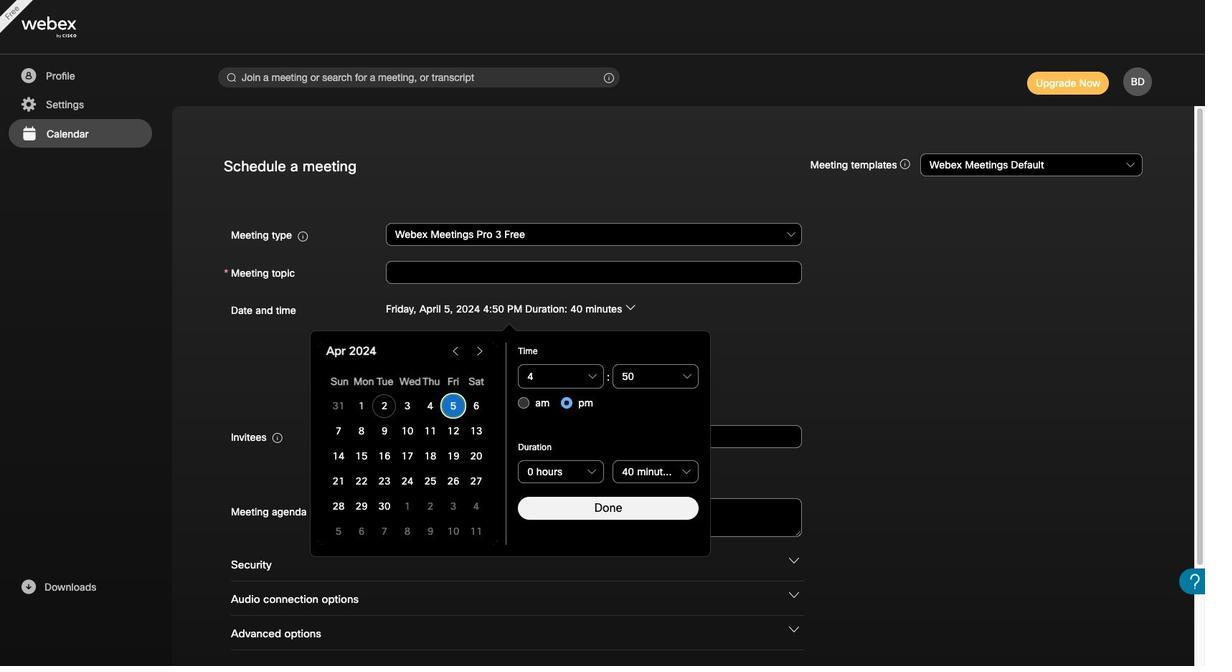 Task type: describe. For each thing, give the bounding box(es) containing it.
2 ng down image from the top
[[789, 591, 799, 601]]

cisco webex image
[[22, 17, 108, 38]]

mds meetings_filled image
[[20, 126, 38, 143]]

friday, april 5, 2024 grid
[[327, 369, 488, 545]]

arrow image
[[625, 303, 636, 313]]

Join a meeting or search for a meeting, or transcript text field
[[218, 67, 620, 88]]

selected element
[[451, 400, 457, 412]]

3 ng down image from the top
[[789, 625, 799, 635]]



Task type: vqa. For each thing, say whether or not it's contained in the screenshot.
ng down icon
yes



Task type: locate. For each thing, give the bounding box(es) containing it.
0 vertical spatial ng down image
[[789, 556, 799, 566]]

None field
[[386, 222, 803, 248]]

group
[[224, 297, 1143, 376], [518, 390, 550, 416], [561, 390, 593, 416]]

2 vertical spatial ng down image
[[789, 625, 799, 635]]

1 ng down image from the top
[[789, 556, 799, 566]]

banner
[[0, 0, 1206, 55]]

None text field
[[613, 365, 699, 389]]

ng down image
[[789, 556, 799, 566], [789, 591, 799, 601], [789, 625, 799, 635]]

option group
[[518, 390, 593, 416]]

mds settings_filled image
[[19, 96, 37, 113]]

application
[[310, 324, 711, 558]]

None text field
[[386, 261, 802, 284], [518, 365, 604, 389], [386, 499, 802, 537], [386, 261, 802, 284], [518, 365, 604, 389], [386, 499, 802, 537]]

mds people circle_filled image
[[19, 67, 37, 85]]

mds content download_filled image
[[19, 579, 37, 596]]

1 vertical spatial ng down image
[[789, 591, 799, 601]]



